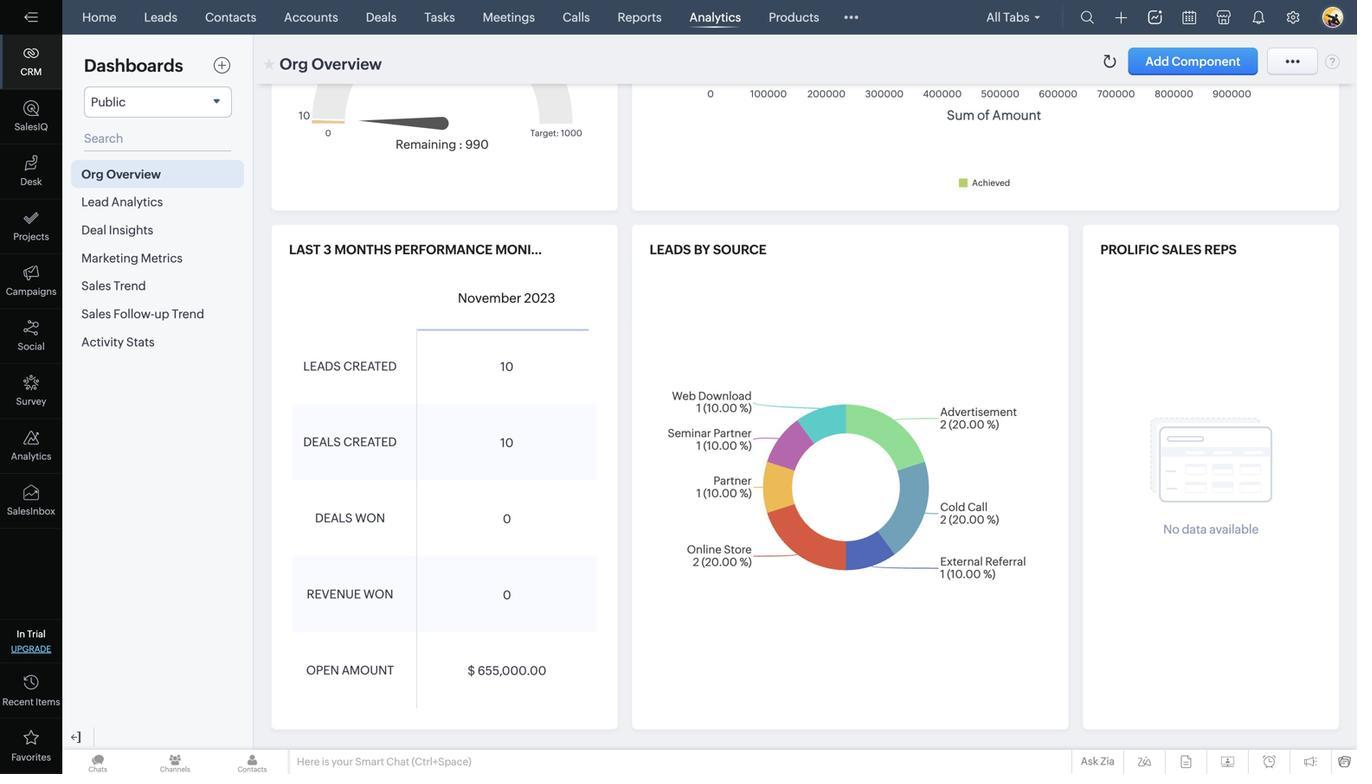 Task type: locate. For each thing, give the bounding box(es) containing it.
analytics up salesinbox link
[[11, 451, 51, 462]]

in trial upgrade
[[11, 629, 51, 654]]

0 vertical spatial analytics link
[[683, 0, 748, 35]]

(ctrl+space)
[[412, 757, 472, 768]]

notifications image
[[1252, 10, 1266, 24]]

here
[[297, 757, 320, 768]]

sales motivator image
[[1148, 10, 1162, 24]]

zia
[[1101, 756, 1115, 768]]

leads link
[[137, 0, 184, 35]]

upgrade
[[11, 644, 51, 654]]

0 vertical spatial analytics
[[690, 10, 741, 24]]

survey
[[16, 396, 46, 407]]

is
[[322, 757, 329, 768]]

deals link
[[359, 0, 404, 35]]

analytics link right reports link
[[683, 0, 748, 35]]

0 horizontal spatial analytics link
[[0, 419, 62, 474]]

analytics right reports link
[[690, 10, 741, 24]]

campaigns
[[6, 287, 57, 297]]

tabs
[[1003, 10, 1030, 24]]

contacts
[[205, 10, 256, 24]]

ask
[[1081, 756, 1098, 768]]

calls link
[[556, 0, 597, 35]]

accounts
[[284, 10, 338, 24]]

analytics
[[690, 10, 741, 24], [11, 451, 51, 462]]

all tabs
[[987, 10, 1030, 24]]

campaigns link
[[0, 254, 62, 309]]

meetings
[[483, 10, 535, 24]]

channels image
[[140, 750, 211, 775]]

tasks link
[[418, 0, 462, 35]]

in
[[17, 629, 25, 640]]

search image
[[1081, 10, 1095, 24]]

crm
[[20, 67, 42, 77]]

home link
[[75, 0, 123, 35]]

smart
[[355, 757, 384, 768]]

calendar image
[[1183, 11, 1196, 24]]

analytics link down the survey
[[0, 419, 62, 474]]

salesiq
[[14, 122, 48, 132]]

0 horizontal spatial analytics
[[11, 451, 51, 462]]

analytics link
[[683, 0, 748, 35], [0, 419, 62, 474]]

tasks
[[424, 10, 455, 24]]

reports
[[618, 10, 662, 24]]

meetings link
[[476, 0, 542, 35]]

1 horizontal spatial analytics
[[690, 10, 741, 24]]



Task type: vqa. For each thing, say whether or not it's contained in the screenshot.
Sales Motivator image
yes



Task type: describe. For each thing, give the bounding box(es) containing it.
desk
[[20, 177, 42, 187]]

leads
[[144, 10, 177, 24]]

recent
[[2, 697, 34, 708]]

marketplace image
[[1217, 10, 1231, 24]]

calls
[[563, 10, 590, 24]]

accounts link
[[277, 0, 345, 35]]

reports link
[[611, 0, 669, 35]]

salesiq link
[[0, 90, 62, 145]]

contacts image
[[217, 750, 288, 775]]

social
[[18, 341, 45, 352]]

social link
[[0, 309, 62, 364]]

crm link
[[0, 35, 62, 90]]

salesinbox link
[[0, 474, 62, 529]]

your
[[332, 757, 353, 768]]

favorites
[[11, 753, 51, 763]]

1 vertical spatial analytics
[[11, 451, 51, 462]]

home
[[82, 10, 116, 24]]

projects link
[[0, 200, 62, 254]]

desk link
[[0, 145, 62, 200]]

1 vertical spatial analytics link
[[0, 419, 62, 474]]

all
[[987, 10, 1001, 24]]

chat
[[386, 757, 410, 768]]

survey link
[[0, 364, 62, 419]]

recent items
[[2, 697, 60, 708]]

chats image
[[62, 750, 133, 775]]

contacts link
[[198, 0, 263, 35]]

deals
[[366, 10, 397, 24]]

1 horizontal spatial analytics link
[[683, 0, 748, 35]]

configure settings image
[[1286, 10, 1300, 24]]

salesinbox
[[7, 506, 55, 517]]

products link
[[762, 0, 826, 35]]

here is your smart chat (ctrl+space)
[[297, 757, 472, 768]]

products
[[769, 10, 819, 24]]

trial
[[27, 629, 46, 640]]

quick actions image
[[1115, 12, 1127, 24]]

items
[[36, 697, 60, 708]]

ask zia
[[1081, 756, 1115, 768]]

projects
[[13, 232, 49, 242]]



